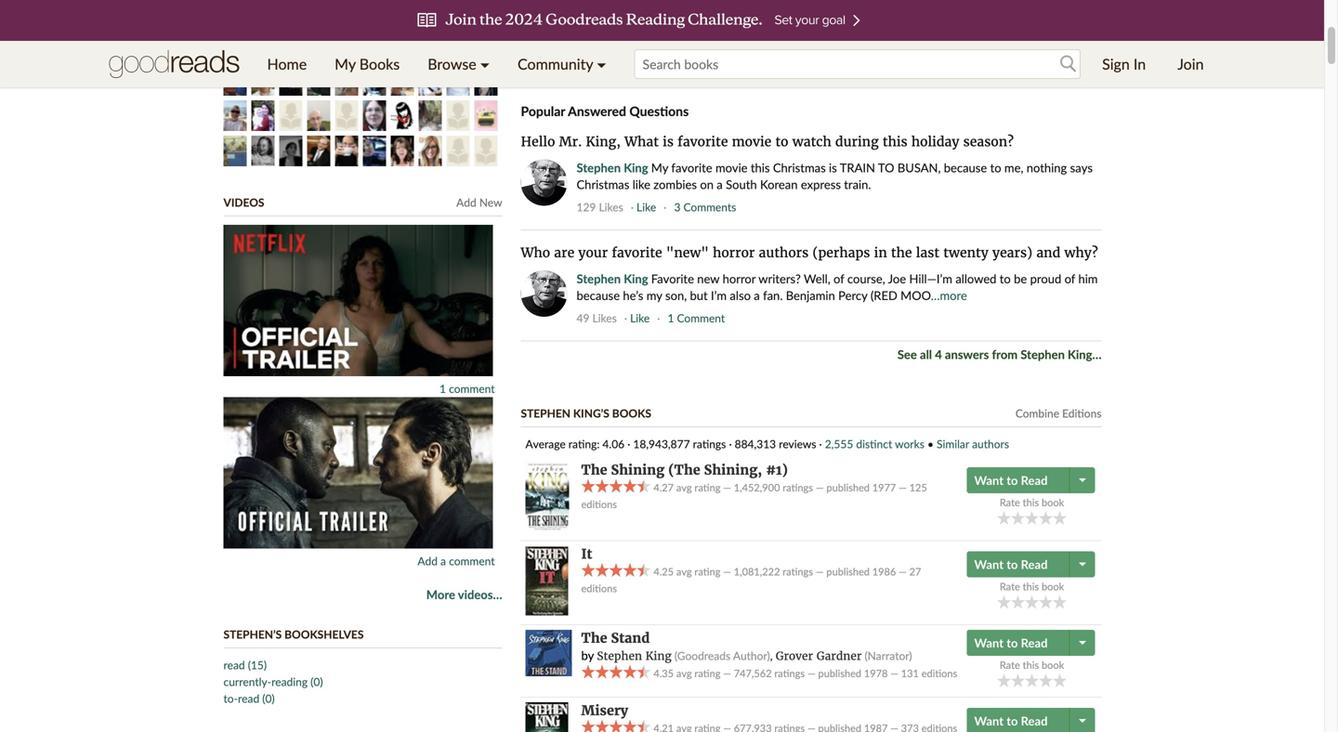 Task type: describe. For each thing, give the bounding box(es) containing it.
this for it
[[1023, 581, 1039, 593]]

2,555
[[825, 437, 854, 451]]

•
[[928, 437, 934, 451]]

stephen king link for king,
[[577, 160, 649, 175]]

bookshelves
[[285, 628, 364, 641]]

want for misery
[[975, 714, 1004, 729]]

read for misery
[[1021, 714, 1048, 729]]

(narrator)
[[865, 649, 913, 663]]

— down the reviews
[[816, 482, 824, 494]]

all
[[920, 347, 932, 362]]

this for the stand
[[1023, 659, 1039, 672]]

sign in link
[[1089, 41, 1160, 87]]

rating for the shining (the shining, #1)
[[695, 482, 721, 494]]

king down what
[[624, 160, 649, 175]]

new inside favorite new horror writers? well, of course, joe hill—i'm allowed to be proud of him because he's my son, but i'm also a fan. benjamin percy (red moo
[[697, 271, 720, 286]]

the dark tower - official trailer (hd) image
[[224, 397, 493, 549]]

1 of from the left
[[834, 271, 845, 286]]

join
[[1178, 55, 1204, 73]]

more videos… link
[[427, 587, 502, 603]]

4.27
[[654, 482, 674, 494]]

—                 published                1978               — 131 editions
[[805, 668, 958, 680]]

0 vertical spatial is
[[589, 73, 597, 87]]

misery image
[[526, 703, 568, 733]]

Search books text field
[[634, 49, 1081, 79]]

accepting
[[665, 73, 712, 87]]

like inside my favorite movie this christmas is train to busan, because to me, nothing says christmas like zombies on a south korean express train.
[[633, 177, 651, 192]]

0 vertical spatial christmas
[[773, 160, 826, 175]]

"new"
[[666, 244, 709, 261]]

this inside my favorite movie this christmas is train to busan, because to me, nothing says christmas like zombies on a south korean express train.
[[751, 160, 770, 175]]

browse ▾
[[428, 55, 490, 73]]

— down grover gardner link
[[808, 668, 816, 680]]

125 editions
[[581, 482, 928, 511]]

more
[[427, 588, 455, 602]]

3 want from the top
[[975, 636, 1004, 651]]

the stand image
[[526, 630, 572, 677]]

misery heading
[[581, 703, 628, 719]]

browse ▾ button
[[414, 41, 504, 87]]

add for add new
[[457, 196, 477, 209]]

1 horizontal spatial is
[[663, 133, 674, 150]]

questions.
[[738, 73, 789, 87]]

south
[[726, 177, 757, 192]]

menu containing home
[[253, 41, 621, 87]]

…more
[[931, 288, 968, 303]]

fan.
[[763, 288, 783, 303]]

king's for followers
[[276, 36, 312, 49]]

stephen king for your
[[577, 271, 649, 286]]

1,081,222
[[734, 566, 780, 578]]

popular
[[521, 103, 565, 119]]

comment for left the 1 comment link
[[449, 382, 495, 396]]

4.35
[[654, 668, 674, 680]]

· right 129 likes link
[[631, 200, 634, 214]]

3 want to read button from the top
[[967, 630, 1072, 656]]

add new link
[[457, 196, 502, 209]]

— for 4.25 avg rating — 1,081,222 ratings
[[723, 566, 732, 578]]

to-
[[224, 692, 238, 706]]

misery link
[[581, 703, 628, 719]]

the for the shining (the shining, #1)
[[581, 462, 608, 479]]

▾ for community ▾
[[597, 55, 607, 73]]

hill—i'm
[[910, 271, 953, 286]]

book for it
[[1042, 581, 1065, 593]]

sign in
[[1103, 55, 1146, 73]]

a inside favorite new horror writers? well, of course, joe hill—i'm allowed to be proud of him because he's my son, but i'm also a fan. benjamin percy (red moo
[[754, 288, 760, 303]]

joe
[[888, 271, 907, 286]]

read for the shining (the shining, #1)
[[1021, 473, 1048, 488]]

king inside "the stand by stephen king (goodreads author) , grover gardner (narrator)"
[[646, 649, 672, 664]]

· left 2,555 on the bottom of page
[[819, 437, 822, 451]]

answers
[[945, 347, 989, 362]]

similar authors link
[[937, 437, 1010, 451]]

favorite inside my favorite movie this christmas is train to busan, because to me, nothing says christmas like zombies on a south korean express train.
[[672, 160, 713, 175]]

stephen king link for your
[[577, 271, 649, 286]]

also
[[730, 288, 751, 303]]

king's for books
[[573, 407, 610, 420]]

distinct
[[857, 437, 893, 451]]

884,313
[[735, 437, 776, 451]]

book for the shining (the shining, #1)
[[1042, 497, 1065, 509]]

avg for it
[[677, 566, 692, 578]]

2 vertical spatial published
[[819, 668, 862, 680]]

· left 884,313 on the bottom right
[[729, 437, 732, 451]]

books
[[612, 407, 652, 420]]

0 vertical spatial authors
[[759, 244, 809, 261]]

on
[[700, 177, 714, 192]]

see all 4 answers from stephen king… link
[[898, 347, 1102, 362]]

read (15) currently-reading (0) to-read (0)
[[224, 659, 323, 706]]

currently
[[599, 73, 643, 87]]

like link for what
[[637, 200, 661, 214]]

add a comment
[[418, 555, 495, 568]]

1 horizontal spatial 1
[[668, 311, 674, 325]]

the shining (the shining, #1)
[[581, 462, 788, 479]]

home link
[[253, 41, 321, 87]]

korean
[[760, 177, 798, 192]]

rate this book for it
[[1000, 581, 1065, 593]]

3 avg from the top
[[677, 668, 692, 680]]

your
[[579, 244, 608, 261]]

27
[[910, 566, 922, 578]]

more
[[1077, 43, 1102, 56]]

published for it
[[827, 566, 870, 578]]

1 horizontal spatial 1 comment link
[[663, 311, 730, 325]]

train
[[840, 160, 876, 175]]

comments
[[684, 200, 737, 214]]

reviews
[[779, 437, 817, 451]]

percy
[[839, 288, 868, 303]]

king…
[[1068, 347, 1102, 362]]

3 rate from the top
[[1000, 659, 1021, 672]]

browse
[[428, 55, 477, 73]]

129 likes · like
[[577, 200, 656, 214]]

like link for favorite
[[630, 311, 655, 325]]

want to read button for the shining (the shining, #1)
[[967, 468, 1072, 494]]

want to read for it
[[975, 557, 1048, 572]]

1 vertical spatial read
[[238, 692, 260, 706]]

by
[[581, 649, 594, 663]]

want for it
[[975, 557, 1004, 572]]

125 editions link
[[581, 482, 928, 511]]

3 book from the top
[[1042, 659, 1065, 672]]

1 comment for left the 1 comment link
[[440, 382, 495, 396]]

favorite new horror writers? well, of course, joe hill—i'm allowed to be proud of him because he's my son, but i'm also a fan. benjamin percy (red moo
[[577, 271, 1098, 303]]

2 vertical spatial editions
[[922, 668, 958, 680]]

popular answered questions
[[521, 103, 689, 119]]

0 vertical spatial new
[[715, 73, 736, 87]]

community
[[518, 55, 593, 73]]

similar
[[937, 437, 970, 451]]

works
[[895, 437, 925, 451]]

shining
[[611, 462, 665, 479]]

favorite
[[651, 271, 694, 286]]

published for the shining (the shining, #1)
[[827, 482, 870, 494]]

join link
[[1164, 41, 1218, 87]]

stand
[[611, 630, 650, 647]]

1978
[[864, 668, 888, 680]]

nothing
[[1027, 160, 1068, 175]]

4.25 avg rating — 1,081,222 ratings
[[651, 566, 813, 578]]

want to read for misery
[[975, 714, 1048, 729]]

this for the shining (the shining, #1)
[[1023, 497, 1039, 509]]

· right 4.06
[[628, 437, 631, 451]]

2 of from the left
[[1065, 271, 1076, 286]]

my
[[647, 288, 662, 303]]

king down community ▾
[[564, 73, 586, 87]]

18,943,877
[[633, 437, 690, 451]]

rate for the shining (the shining, #1)
[[1000, 497, 1021, 509]]

0 vertical spatial movie
[[732, 133, 772, 150]]

new
[[480, 196, 502, 209]]

—                 published                1977               —
[[813, 482, 910, 494]]

but
[[690, 288, 708, 303]]

benjamin
[[786, 288, 836, 303]]

want for the shining (the shining, #1)
[[975, 473, 1004, 488]]

4
[[935, 347, 942, 362]]

because inside favorite new horror writers? well, of course, joe hill—i'm allowed to be proud of him because he's my son, but i'm also a fan. benjamin percy (red moo
[[577, 288, 620, 303]]

currently-
[[224, 675, 272, 689]]

2 vertical spatial favorite
[[612, 244, 662, 261]]

0 vertical spatial read
[[224, 659, 245, 672]]

— for —                 published                1986               —
[[899, 566, 907, 578]]

ask
[[521, 43, 543, 56]]

me,
[[1005, 160, 1024, 175]]

gerald's game | official trailer [hd] | netflix image
[[224, 225, 493, 376]]

son,
[[666, 288, 687, 303]]

are
[[554, 244, 575, 261]]

videos
[[224, 196, 264, 209]]

the for the stand by stephen king (goodreads author) , grover gardner (narrator)
[[581, 630, 608, 647]]



Task type: vqa. For each thing, say whether or not it's contained in the screenshot.
the Time's 100 Must-Read Books of 2023 link
no



Task type: locate. For each thing, give the bounding box(es) containing it.
— left 125
[[899, 482, 907, 494]]

stephen down the stand heading
[[597, 649, 642, 664]]

not
[[646, 73, 662, 87]]

stephen king link up the he's
[[577, 271, 649, 286]]

1 vertical spatial a
[[754, 288, 760, 303]]

0 horizontal spatial a
[[441, 555, 446, 568]]

like left 3
[[637, 200, 656, 214]]

king up the he's
[[624, 271, 649, 286]]

add up more
[[418, 555, 438, 568]]

be
[[1014, 271, 1027, 286]]

2 the from the top
[[581, 630, 608, 647]]

avg for the shining (the shining, #1)
[[677, 482, 692, 494]]

1 horizontal spatial because
[[944, 160, 988, 175]]

(the
[[669, 462, 701, 479]]

of left him
[[1065, 271, 1076, 286]]

2 rating from the top
[[695, 566, 721, 578]]

2 book from the top
[[1042, 581, 1065, 593]]

editions inside the 125 editions
[[581, 498, 617, 511]]

0 vertical spatial horror
[[713, 244, 755, 261]]

like down the he's
[[630, 311, 650, 325]]

0 vertical spatial rate
[[1000, 497, 1021, 509]]

27 editions link
[[581, 566, 922, 595]]

1 want to read button from the top
[[967, 468, 1072, 494]]

like
[[633, 177, 651, 192], [637, 200, 656, 214], [630, 311, 650, 325]]

rate for it
[[1000, 581, 1021, 593]]

editions right 131
[[922, 668, 958, 680]]

editions
[[1063, 407, 1102, 420]]

1 vertical spatial 1 comment
[[440, 382, 495, 396]]

4.25
[[654, 566, 674, 578]]

king's up the rating:
[[573, 407, 610, 420]]

3 want to read from the top
[[975, 636, 1048, 651]]

authors up writers?
[[759, 244, 809, 261]]

a inside my favorite movie this christmas is train to busan, because to me, nothing says christmas like zombies on a south korean express train.
[[717, 177, 723, 192]]

likes right 129
[[599, 200, 624, 214]]

0 horizontal spatial add
[[418, 555, 438, 568]]

3 rating from the top
[[695, 668, 721, 680]]

4 want to read from the top
[[975, 714, 1048, 729]]

0 vertical spatial stephen king link
[[577, 160, 649, 175]]

1 vertical spatial editions
[[581, 583, 617, 595]]

1 vertical spatial rating
[[695, 566, 721, 578]]

because inside my favorite movie this christmas is train to busan, because to me, nothing says christmas like zombies on a south korean express train.
[[944, 160, 988, 175]]

(red
[[871, 288, 898, 303]]

shining,
[[704, 462, 762, 479]]

0 vertical spatial likes
[[599, 200, 624, 214]]

train.
[[844, 177, 871, 192]]

stephen king's books link
[[521, 407, 652, 420]]

stephen up 'average' at the bottom
[[521, 407, 571, 420]]

1 vertical spatial rate this book
[[1000, 581, 1065, 593]]

ratings down grover
[[775, 668, 805, 680]]

1
[[668, 311, 674, 325], [440, 382, 446, 396]]

1 horizontal spatial my
[[651, 160, 668, 175]]

is left currently
[[589, 73, 597, 87]]

allowed
[[956, 271, 997, 286]]

hello
[[521, 133, 555, 150]]

from
[[992, 347, 1018, 362]]

rate this book for the shining (the shining, #1)
[[1000, 497, 1065, 509]]

2 vertical spatial a
[[441, 555, 446, 568]]

watch
[[793, 133, 832, 150]]

0 horizontal spatial christmas
[[577, 177, 630, 192]]

49
[[577, 311, 590, 325]]

the inside "the stand by stephen king (goodreads author) , grover gardner (narrator)"
[[581, 630, 608, 647]]

3 rate this book from the top
[[1000, 659, 1065, 672]]

stephen down king,
[[577, 160, 621, 175]]

member photo image
[[224, 65, 247, 96], [251, 65, 275, 96], [279, 65, 303, 96], [307, 65, 330, 96], [335, 65, 358, 96], [363, 65, 386, 96], [391, 65, 414, 96], [419, 65, 442, 96], [447, 65, 470, 96], [475, 65, 498, 96], [224, 100, 247, 131], [251, 100, 275, 131], [279, 100, 303, 131], [307, 100, 330, 131], [335, 100, 358, 131], [363, 100, 386, 131], [391, 100, 414, 131], [419, 100, 442, 131], [447, 100, 470, 131], [475, 100, 498, 131], [224, 136, 247, 166], [251, 136, 275, 166], [279, 136, 303, 166], [307, 136, 330, 166], [335, 136, 358, 166], [363, 136, 386, 166], [391, 136, 414, 166], [419, 136, 442, 166], [447, 136, 470, 166], [475, 136, 498, 166]]

comment
[[677, 311, 725, 325], [449, 382, 495, 396], [449, 555, 495, 568]]

0 vertical spatial avg
[[677, 482, 692, 494]]

christmas up 129 likes link
[[577, 177, 630, 192]]

stephen's bookshelves
[[224, 628, 364, 641]]

stephen right from
[[1021, 347, 1065, 362]]

like link down the he's
[[630, 311, 655, 325]]

my for books
[[335, 55, 356, 73]]

king's up home
[[276, 36, 312, 49]]

because down 'season?'
[[944, 160, 988, 175]]

to
[[878, 160, 895, 175]]

0 vertical spatial the
[[581, 462, 608, 479]]

stephen king for king,
[[577, 160, 649, 175]]

1 vertical spatial add
[[418, 555, 438, 568]]

1 vertical spatial 1
[[440, 382, 446, 396]]

stephen king's followers (835,875)
[[224, 36, 432, 49]]

read down currently- at the bottom left
[[238, 692, 260, 706]]

avg down (the
[[677, 482, 692, 494]]

1 vertical spatial likes
[[593, 311, 617, 325]]

to inside my favorite movie this christmas is train to busan, because to me, nothing says christmas like zombies on a south korean express train.
[[991, 160, 1002, 175]]

my inside my favorite movie this christmas is train to busan, because to me, nothing says christmas like zombies on a south korean express train.
[[651, 160, 668, 175]]

mr.
[[559, 133, 582, 150]]

0 vertical spatial 1
[[668, 311, 674, 325]]

stephen king link down the stand
[[597, 649, 672, 664]]

1977
[[873, 482, 896, 494]]

ratings for 1,452,900
[[783, 482, 813, 494]]

published left 1986
[[827, 566, 870, 578]]

published down gardner
[[819, 668, 862, 680]]

avg right 4.35 in the bottom of the page
[[677, 668, 692, 680]]

0 vertical spatial (0)
[[311, 675, 323, 689]]

1 vertical spatial (0)
[[262, 692, 275, 706]]

2 vertical spatial rate
[[1000, 659, 1021, 672]]

stephen king down king,
[[577, 160, 649, 175]]

new right accepting
[[715, 73, 736, 87]]

editions down the it
[[581, 583, 617, 595]]

1 horizontal spatial christmas
[[773, 160, 826, 175]]

2 want to read button from the top
[[967, 552, 1072, 578]]

1 horizontal spatial authors
[[972, 437, 1010, 451]]

my up zombies
[[651, 160, 668, 175]]

ratings up "shining,"
[[693, 437, 726, 451]]

2 vertical spatial avg
[[677, 668, 692, 680]]

learn more
[[1047, 43, 1102, 56]]

1 vertical spatial like link
[[630, 311, 655, 325]]

1 vertical spatial movie
[[716, 160, 748, 175]]

▾ inside popup button
[[597, 55, 607, 73]]

rating down the shining (the shining, #1)
[[695, 482, 721, 494]]

the shining (the shining, #1) image
[[526, 462, 569, 532]]

4 want to read button from the top
[[967, 709, 1072, 733]]

authors right similar
[[972, 437, 1010, 451]]

rating right 4.25
[[695, 566, 721, 578]]

want to read button for it
[[967, 552, 1072, 578]]

0 vertical spatial 1 comment link
[[663, 311, 730, 325]]

0 vertical spatial a
[[717, 177, 723, 192]]

0 vertical spatial published
[[827, 482, 870, 494]]

a right on
[[717, 177, 723, 192]]

the down the rating:
[[581, 462, 608, 479]]

likes right 49
[[593, 311, 617, 325]]

0 vertical spatial king's
[[276, 36, 312, 49]]

1 horizontal spatial (0)
[[311, 675, 323, 689]]

▾ up currently
[[597, 55, 607, 73]]

2 want from the top
[[975, 557, 1004, 572]]

1 stephen king from the top
[[577, 160, 649, 175]]

—                 published                1986               —
[[813, 566, 910, 578]]

2 vertical spatial stephen king link
[[597, 649, 672, 664]]

0 horizontal spatial my
[[335, 55, 356, 73]]

▾ right browse
[[480, 55, 490, 73]]

…more link
[[931, 288, 968, 303]]

— left 1,081,222
[[723, 566, 732, 578]]

it heading
[[581, 546, 592, 563]]

editions up the it link on the left bottom
[[581, 498, 617, 511]]

stephen
[[224, 36, 273, 49], [521, 73, 561, 87], [577, 160, 621, 175], [577, 271, 621, 286], [1021, 347, 1065, 362], [521, 407, 571, 420], [597, 649, 642, 664]]

2,555 distinct works link
[[825, 437, 925, 451]]

0 vertical spatial the
[[545, 43, 567, 56]]

1 vertical spatial christmas
[[577, 177, 630, 192]]

4 want from the top
[[975, 714, 1004, 729]]

editions inside 27 editions
[[581, 583, 617, 595]]

1 ▾ from the left
[[480, 55, 490, 73]]

season?
[[964, 133, 1014, 150]]

0 vertical spatial book
[[1042, 497, 1065, 509]]

1 horizontal spatial the
[[891, 244, 912, 261]]

1 want to read from the top
[[975, 473, 1048, 488]]

0 horizontal spatial 1 comment link
[[440, 381, 495, 397]]

1 vertical spatial avg
[[677, 566, 692, 578]]

king
[[564, 73, 586, 87], [624, 160, 649, 175], [624, 271, 649, 286], [646, 649, 672, 664]]

rating for it
[[695, 566, 721, 578]]

stephen down the your
[[577, 271, 621, 286]]

0 horizontal spatial 1 comment
[[440, 382, 495, 396]]

2 avg from the top
[[677, 566, 692, 578]]

0 vertical spatial favorite
[[678, 133, 728, 150]]

read
[[1021, 473, 1048, 488], [1021, 557, 1048, 572], [1021, 636, 1048, 651], [1021, 714, 1048, 729]]

i'm
[[711, 288, 727, 303]]

comment inside the 1 comment link
[[449, 382, 495, 396]]

like up 129 likes · like
[[633, 177, 651, 192]]

books
[[360, 55, 400, 73]]

1 vertical spatial the
[[581, 630, 608, 647]]

1 rating from the top
[[695, 482, 721, 494]]

add left new at left top
[[457, 196, 477, 209]]

comment inside add a comment link
[[449, 555, 495, 568]]

1 vertical spatial is
[[663, 133, 674, 150]]

1 vertical spatial authors
[[972, 437, 1010, 451]]

stephen king up the he's
[[577, 271, 649, 286]]

— left 27
[[899, 566, 907, 578]]

add
[[457, 196, 477, 209], [418, 555, 438, 568]]

videos…
[[458, 588, 502, 602]]

0 vertical spatial comment
[[677, 311, 725, 325]]

(0) down currently-reading (0) link
[[262, 692, 275, 706]]

2 vertical spatial is
[[829, 160, 837, 175]]

stephen's bookshelves link
[[224, 628, 364, 641]]

4.06
[[603, 437, 625, 451]]

stephen down community
[[521, 73, 561, 87]]

1 read from the top
[[1021, 473, 1048, 488]]

why?
[[1065, 244, 1098, 261]]

4 read from the top
[[1021, 714, 1048, 729]]

stephen's
[[224, 628, 282, 641]]

during
[[836, 133, 879, 150]]

0 horizontal spatial 1
[[440, 382, 446, 396]]

0 horizontal spatial of
[[834, 271, 845, 286]]

1 the from the top
[[581, 462, 608, 479]]

book
[[1042, 497, 1065, 509], [1042, 581, 1065, 593], [1042, 659, 1065, 672]]

Search for books to add to your shelves search field
[[634, 49, 1081, 79]]

1 vertical spatial king's
[[573, 407, 610, 420]]

ratings right 1,081,222
[[783, 566, 813, 578]]

community ▾ button
[[504, 41, 621, 87]]

questions
[[630, 103, 689, 119]]

0 vertical spatial because
[[944, 160, 988, 175]]

1986
[[873, 566, 896, 578]]

1 vertical spatial rate
[[1000, 581, 1021, 593]]

0 horizontal spatial authors
[[759, 244, 809, 261]]

to inside favorite new horror writers? well, of course, joe hill—i'm allowed to be proud of him because he's my son, but i'm also a fan. benjamin percy (red moo
[[1000, 271, 1011, 286]]

1 rate from the top
[[1000, 497, 1021, 509]]

answered
[[568, 103, 627, 119]]

because
[[944, 160, 988, 175], [577, 288, 620, 303]]

1 vertical spatial favorite
[[672, 160, 713, 175]]

sign
[[1103, 55, 1130, 73]]

2 horizontal spatial is
[[829, 160, 837, 175]]

— for —                 published                1977               —
[[899, 482, 907, 494]]

— for 4.35 avg rating — 747,562 ratings
[[723, 668, 732, 680]]

1 vertical spatial stephen king
[[577, 271, 649, 286]]

0 vertical spatial my
[[335, 55, 356, 73]]

read up currently- at the bottom left
[[224, 659, 245, 672]]

— right 1,081,222
[[816, 566, 824, 578]]

years)
[[993, 244, 1033, 261]]

a up more
[[441, 555, 446, 568]]

0 horizontal spatial king's
[[276, 36, 312, 49]]

—
[[723, 482, 732, 494], [816, 482, 824, 494], [899, 482, 907, 494], [723, 566, 732, 578], [816, 566, 824, 578], [899, 566, 907, 578], [723, 668, 732, 680], [808, 668, 816, 680], [891, 668, 899, 680]]

4.35 avg rating — 747,562 ratings
[[651, 668, 805, 680]]

new up the but
[[697, 271, 720, 286]]

2 vertical spatial rate this book
[[1000, 659, 1065, 672]]

1 vertical spatial stephen king link
[[577, 271, 649, 286]]

my for favorite
[[651, 160, 668, 175]]

0 vertical spatial add
[[457, 196, 477, 209]]

2 want to read from the top
[[975, 557, 1048, 572]]

want to read button for misery
[[967, 709, 1072, 733]]

1 horizontal spatial a
[[717, 177, 723, 192]]

king's
[[276, 36, 312, 49], [573, 407, 610, 420]]

add for add a comment
[[418, 555, 438, 568]]

0 vertical spatial rating
[[695, 482, 721, 494]]

ratings for 747,562
[[775, 668, 805, 680]]

stephen king link down king,
[[577, 160, 649, 175]]

0 horizontal spatial is
[[589, 73, 597, 87]]

movie inside my favorite movie this christmas is train to busan, because to me, nothing says christmas like zombies on a south korean express train.
[[716, 160, 748, 175]]

it link
[[581, 546, 592, 563]]

0 horizontal spatial (0)
[[262, 692, 275, 706]]

1 vertical spatial published
[[827, 566, 870, 578]]

0 vertical spatial like
[[633, 177, 651, 192]]

1 book from the top
[[1042, 497, 1065, 509]]

like for favorite
[[630, 311, 650, 325]]

like for what
[[637, 200, 656, 214]]

stephen inside "the stand by stephen king (goodreads author) , grover gardner (narrator)"
[[597, 649, 642, 664]]

ask the author link
[[521, 43, 616, 56]]

2 vertical spatial rating
[[695, 668, 721, 680]]

misery
[[581, 703, 628, 719]]

want to read button
[[967, 468, 1072, 494], [967, 552, 1072, 578], [967, 630, 1072, 656], [967, 709, 1072, 733]]

is right what
[[663, 133, 674, 150]]

rating
[[695, 482, 721, 494], [695, 566, 721, 578], [695, 668, 721, 680]]

1 want from the top
[[975, 473, 1004, 488]]

1 horizontal spatial of
[[1065, 271, 1076, 286]]

stephen king link
[[577, 160, 649, 175], [577, 271, 649, 286], [597, 649, 672, 664]]

read
[[224, 659, 245, 672], [238, 692, 260, 706]]

of right well,
[[834, 271, 845, 286]]

well,
[[804, 271, 831, 286]]

2 rate this book from the top
[[1000, 581, 1065, 593]]

add new
[[457, 196, 502, 209]]

more videos…
[[427, 588, 502, 602]]

— for —                 published                1978               — 131 editions
[[891, 668, 899, 680]]

129 likes link
[[577, 200, 628, 214]]

menu
[[253, 41, 621, 87]]

2 vertical spatial like
[[630, 311, 650, 325]]

0 horizontal spatial ▾
[[480, 55, 490, 73]]

average rating: 4.06 · 18,943,877 ratings     · 884,313 reviews     · 2,555 distinct works • similar authors
[[526, 437, 1010, 451]]

ratings down #1)
[[783, 482, 813, 494]]

1 vertical spatial the
[[891, 244, 912, 261]]

— left 131
[[891, 668, 899, 680]]

editions for the shining (the shining, #1)
[[581, 498, 617, 511]]

1 horizontal spatial 1 comment
[[668, 311, 725, 325]]

1 horizontal spatial ▾
[[597, 55, 607, 73]]

— down "shining,"
[[723, 482, 732, 494]]

who are your favorite "new" horror authors (perhaps in the last twenty years) and why? link
[[521, 244, 1098, 261]]

busan,
[[898, 160, 941, 175]]

is inside my favorite movie this christmas is train to busan, because to me, nothing says christmas like zombies on a south korean express train.
[[829, 160, 837, 175]]

1 rate this book from the top
[[1000, 497, 1065, 509]]

2 vertical spatial book
[[1042, 659, 1065, 672]]

ratings for 18,943,877
[[693, 437, 726, 451]]

and
[[1037, 244, 1061, 261]]

(0) right reading
[[311, 675, 323, 689]]

in
[[874, 244, 888, 261]]

rating down (goodreads
[[695, 668, 721, 680]]

likes for king,
[[599, 200, 624, 214]]

0 vertical spatial rate this book
[[1000, 497, 1065, 509]]

1 vertical spatial like
[[637, 200, 656, 214]]

2 stephen king from the top
[[577, 271, 649, 286]]

,
[[770, 649, 773, 663]]

1 vertical spatial my
[[651, 160, 668, 175]]

because up 49 likes link
[[577, 288, 620, 303]]

1 horizontal spatial add
[[457, 196, 477, 209]]

1 vertical spatial book
[[1042, 581, 1065, 593]]

ratings for 1,081,222
[[783, 566, 813, 578]]

1 comment for rightmost the 1 comment link
[[668, 311, 725, 325]]

like link left 3
[[637, 200, 661, 214]]

stephen up home
[[224, 36, 273, 49]]

this
[[883, 133, 908, 150], [751, 160, 770, 175], [1023, 497, 1039, 509], [1023, 581, 1039, 593], [1023, 659, 1039, 672]]

christmas up korean
[[773, 160, 826, 175]]

0 horizontal spatial because
[[577, 288, 620, 303]]

3 read from the top
[[1021, 636, 1048, 651]]

comment for rightmost the 1 comment link
[[677, 311, 725, 325]]

hello mr. king, what is favorite movie to watch during this holiday season? link
[[521, 133, 1014, 150]]

▾ for browse ▾
[[480, 55, 490, 73]]

a left fan.
[[754, 288, 760, 303]]

— left the 747,562
[[723, 668, 732, 680]]

king up 4.35 in the bottom of the page
[[646, 649, 672, 664]]

want to read for the shining (the shining, #1)
[[975, 473, 1048, 488]]

read for it
[[1021, 557, 1048, 572]]

read (15) link
[[224, 659, 267, 672]]

my inside my books link
[[335, 55, 356, 73]]

combine editions
[[1016, 407, 1102, 420]]

it image
[[526, 546, 568, 616]]

· down the he's
[[625, 311, 628, 325]]

2 ▾ from the left
[[597, 55, 607, 73]]

published left 1977 at bottom right
[[827, 482, 870, 494]]

horror inside favorite new horror writers? well, of course, joe hill—i'm allowed to be proud of him because he's my son, but i'm also a fan. benjamin percy (red moo
[[723, 271, 756, 286]]

·
[[631, 200, 634, 214], [625, 311, 628, 325], [628, 437, 631, 451], [729, 437, 732, 451], [819, 437, 822, 451]]

likes for your
[[593, 311, 617, 325]]

0 horizontal spatial the
[[545, 43, 567, 56]]

the shining (the shining, #1) heading
[[581, 462, 788, 479]]

the up by
[[581, 630, 608, 647]]

1 horizontal spatial king's
[[573, 407, 610, 420]]

followers
[[315, 36, 382, 49]]

▾ inside dropdown button
[[480, 55, 490, 73]]

1 vertical spatial new
[[697, 271, 720, 286]]

2 horizontal spatial a
[[754, 288, 760, 303]]

— for 4.27 avg rating — 1,452,900 ratings
[[723, 482, 732, 494]]

0 vertical spatial editions
[[581, 498, 617, 511]]

my down followers
[[335, 55, 356, 73]]

editions for it
[[581, 583, 617, 595]]

2 rate from the top
[[1000, 581, 1021, 593]]

4.27 avg rating — 1,452,900 ratings
[[651, 482, 813, 494]]

author
[[569, 43, 616, 56]]

0 vertical spatial 1 comment
[[668, 311, 725, 325]]

is up the express
[[829, 160, 837, 175]]

3 comments link
[[670, 200, 741, 214]]

1 avg from the top
[[677, 482, 692, 494]]

the stand heading
[[581, 630, 650, 647]]

stephen king
[[577, 160, 649, 175], [577, 271, 649, 286]]

twenty
[[944, 244, 989, 261]]

2 vertical spatial comment
[[449, 555, 495, 568]]

2 read from the top
[[1021, 557, 1048, 572]]

1 vertical spatial because
[[577, 288, 620, 303]]

avg right 4.25
[[677, 566, 692, 578]]

3
[[674, 200, 681, 214]]



